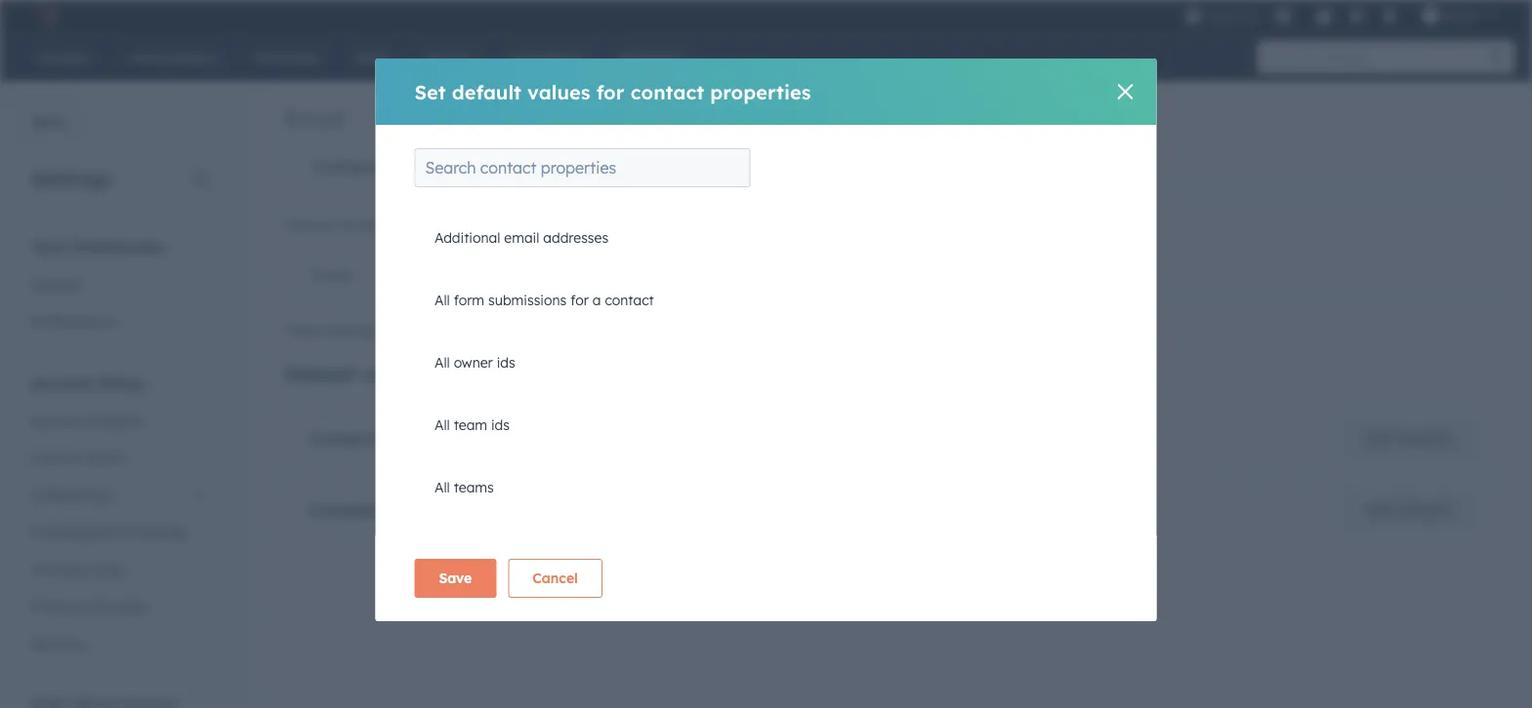 Task type: describe. For each thing, give the bounding box(es) containing it.
all for all form submissions for a contact
[[434, 292, 449, 309]]

company
[[309, 501, 384, 521]]

account defaults link
[[20, 403, 219, 440]]

settings image
[[1348, 8, 1366, 26]]

owner
[[453, 354, 492, 372]]

account defaults
[[31, 413, 142, 430]]

all owner ids
[[434, 354, 515, 372]]

save button
[[415, 560, 496, 599]]

0 horizontal spatial for
[[431, 362, 459, 387]]

defaults
[[88, 413, 142, 430]]

all for all teams
[[434, 479, 449, 497]]

types.
[[551, 322, 589, 339]]

privacy & consent
[[31, 598, 149, 615]]

applied
[[424, 322, 472, 339]]

integrations
[[31, 487, 111, 504]]

notifications link
[[20, 303, 219, 340]]

for for a
[[570, 292, 588, 309]]

default values for email personalization
[[284, 362, 677, 387]]

upgrade image
[[1185, 8, 1202, 26]]

contact
[[309, 430, 370, 449]]

how
[[715, 217, 742, 234]]

edit defaults button for contact property defaults
[[1342, 420, 1477, 459]]

these settings will be applied to all email types.
[[284, 322, 589, 339]]

for for contact
[[596, 80, 625, 104]]

teams
[[85, 450, 126, 467]]

subscriptions
[[605, 158, 692, 175]]

opt-
[[511, 158, 538, 175]]

marketplace
[[31, 524, 111, 541]]

all for all owner ids
[[434, 354, 449, 372]]

subscription types link
[[719, 144, 896, 190]]

account setup element
[[20, 373, 219, 663]]

consent
[[96, 598, 149, 615]]

account setup
[[31, 374, 144, 393]]

these
[[284, 322, 321, 339]]

search button
[[1481, 41, 1515, 74]]

setup
[[99, 374, 144, 393]]

should
[[758, 217, 800, 234]]

& for privacy
[[82, 598, 92, 615]]

default
[[284, 362, 356, 387]]

ids for all team ids
[[491, 417, 509, 434]]

back
[[32, 113, 66, 130]]

privacy & consent link
[[20, 588, 219, 625]]

settings link
[[1345, 5, 1369, 26]]

set default values for contact properties
[[415, 80, 811, 104]]

marketplace downloads
[[31, 524, 186, 541]]

you
[[395, 217, 418, 234]]

addresses
[[543, 229, 608, 247]]

users & teams
[[31, 450, 126, 467]]

your preferences element
[[20, 236, 219, 340]]

1 vertical spatial email
[[512, 322, 547, 339]]

account for account defaults
[[31, 413, 84, 430]]

footer link
[[284, 253, 381, 300]]

hubspot image
[[35, 4, 59, 27]]

privacy
[[31, 598, 79, 615]]

be
[[404, 322, 420, 339]]

choose
[[284, 217, 332, 234]]

all for all team ids
[[434, 417, 449, 434]]

apple
[[1443, 7, 1478, 23]]

to for want
[[458, 217, 471, 234]]

contact property defaults
[[309, 430, 512, 449]]

subscription types
[[748, 158, 869, 175]]

and
[[618, 217, 643, 234]]

1 vertical spatial contact
[[604, 292, 654, 309]]

the
[[336, 217, 357, 234]]

subscription
[[748, 158, 828, 175]]

notifications
[[31, 313, 115, 330]]

subscriptions link
[[577, 144, 719, 190]]

properties
[[710, 80, 811, 104]]

account for account setup
[[31, 374, 94, 393]]

marketplaces image
[[1274, 9, 1292, 26]]

property for contact
[[375, 430, 443, 449]]

close image
[[1118, 84, 1133, 100]]

tracking
[[31, 561, 86, 578]]

settings
[[325, 322, 376, 339]]

configuration link
[[285, 144, 433, 190]]

preferences
[[72, 237, 163, 256]]

marketplace downloads link
[[20, 514, 219, 551]]

search image
[[1491, 51, 1505, 64]]

notifications image
[[1381, 9, 1398, 26]]

company property defaults
[[309, 501, 525, 521]]

all teams
[[434, 479, 493, 497]]

ids for all owner ids
[[496, 354, 515, 372]]

notifications button
[[1373, 0, 1406, 31]]

0 vertical spatial contact
[[631, 80, 704, 104]]

display
[[475, 217, 521, 234]]

2 vertical spatial email
[[465, 362, 519, 387]]

personalization
[[525, 362, 677, 387]]

choose the data you want to display in your emails and customize how it should look.
[[284, 217, 834, 234]]

0 horizontal spatial values
[[362, 362, 425, 387]]

edit defaults for company property defaults
[[1367, 502, 1452, 519]]



Task type: locate. For each thing, give the bounding box(es) containing it.
types
[[832, 158, 869, 175]]

downloads
[[115, 524, 186, 541]]

it
[[746, 217, 754, 234]]

for
[[596, 80, 625, 104], [570, 292, 588, 309], [431, 362, 459, 387]]

tracking code link
[[20, 551, 219, 588]]

all team ids
[[434, 417, 509, 434]]

property for company
[[388, 501, 457, 521]]

0 vertical spatial for
[[596, 80, 625, 104]]

0 vertical spatial ids
[[496, 354, 515, 372]]

2 edit from the top
[[1367, 502, 1393, 519]]

0 horizontal spatial to
[[458, 217, 471, 234]]

all
[[434, 292, 449, 309], [434, 354, 449, 372], [434, 417, 449, 434], [434, 479, 449, 497]]

1 edit defaults from the top
[[1367, 431, 1452, 448]]

settings
[[31, 167, 111, 191]]

2 edit defaults from the top
[[1367, 502, 1452, 519]]

customize
[[647, 217, 711, 234]]

integrations button
[[20, 477, 219, 514]]

edit defaults button for company property defaults
[[1342, 491, 1477, 530]]

form
[[453, 292, 484, 309]]

to for applied
[[476, 322, 489, 339]]

values right default
[[527, 80, 590, 104]]

4 all from the top
[[434, 479, 449, 497]]

edit for contact property defaults
[[1367, 431, 1393, 448]]

Search HubSpot search field
[[1258, 41, 1497, 74]]

edit for company property defaults
[[1367, 502, 1393, 519]]

apple button
[[1410, 0, 1507, 31]]

help image
[[1315, 9, 1333, 26]]

teams
[[453, 479, 493, 497]]

account up account defaults
[[31, 374, 94, 393]]

account up users
[[31, 413, 84, 430]]

1 horizontal spatial for
[[570, 292, 588, 309]]

1 vertical spatial for
[[570, 292, 588, 309]]

values inside dialog
[[527, 80, 590, 104]]

1 horizontal spatial values
[[527, 80, 590, 104]]

email
[[504, 229, 539, 247], [512, 322, 547, 339], [465, 362, 519, 387]]

&
[[71, 450, 81, 467], [82, 598, 92, 615]]

contact
[[631, 80, 704, 104], [604, 292, 654, 309]]

your
[[540, 217, 569, 234]]

additional email addresses
[[434, 229, 608, 247]]

0 vertical spatial &
[[71, 450, 81, 467]]

upgrade
[[1206, 9, 1259, 25]]

0 vertical spatial to
[[458, 217, 471, 234]]

bob builder image
[[1422, 7, 1439, 24]]

all
[[493, 322, 508, 339]]

cancel button
[[508, 560, 602, 599]]

2 all from the top
[[434, 354, 449, 372]]

security
[[31, 635, 84, 652]]

& inside "link"
[[71, 450, 81, 467]]

defaults
[[448, 430, 512, 449], [1397, 431, 1452, 448], [462, 501, 525, 521], [1397, 502, 1452, 519]]

save
[[439, 570, 472, 587]]

marketplaces button
[[1263, 0, 1304, 31]]

1 edit defaults button from the top
[[1342, 420, 1477, 459]]

double opt-in
[[461, 158, 549, 175]]

edit
[[1367, 431, 1393, 448], [1367, 502, 1393, 519]]

navigation containing configuration
[[284, 143, 1007, 191]]

0 horizontal spatial &
[[71, 450, 81, 467]]

email left your
[[504, 229, 539, 247]]

all left team
[[434, 417, 449, 434]]

menu
[[1183, 0, 1509, 31]]

0 vertical spatial values
[[527, 80, 590, 104]]

1 vertical spatial ids
[[491, 417, 509, 434]]

navigation
[[284, 143, 1007, 191]]

1 horizontal spatial to
[[476, 322, 489, 339]]

for up search contact properties search field
[[596, 80, 625, 104]]

footer
[[312, 268, 354, 285]]

values
[[527, 80, 590, 104], [362, 362, 425, 387]]

& right privacy
[[82, 598, 92, 615]]

for down applied
[[431, 362, 459, 387]]

property left team
[[375, 430, 443, 449]]

to right want
[[458, 217, 471, 234]]

set default values for contact properties dialog
[[375, 59, 1157, 622]]

users
[[31, 450, 67, 467]]

will
[[380, 322, 400, 339]]

all form submissions for a contact
[[434, 292, 654, 309]]

submissions
[[488, 292, 566, 309]]

a
[[592, 292, 601, 309]]

all left "owner" on the left of page
[[434, 354, 449, 372]]

ids right team
[[491, 417, 509, 434]]

0 vertical spatial in
[[538, 158, 549, 175]]

configuration
[[313, 158, 406, 175]]

tracking code
[[31, 561, 123, 578]]

cancel
[[532, 570, 578, 587]]

property down all teams
[[388, 501, 457, 521]]

in inside navigation
[[538, 158, 549, 175]]

1 vertical spatial values
[[362, 362, 425, 387]]

0 vertical spatial edit
[[1367, 431, 1393, 448]]

for left 'a'
[[570, 292, 588, 309]]

contact up subscriptions
[[631, 80, 704, 104]]

in left your
[[525, 217, 536, 234]]

0 horizontal spatial in
[[525, 217, 536, 234]]

1 all from the top
[[434, 292, 449, 309]]

3 all from the top
[[434, 417, 449, 434]]

code
[[90, 561, 123, 578]]

Search contact properties search field
[[415, 148, 750, 188]]

help button
[[1308, 0, 1341, 31]]

edit defaults for contact property defaults
[[1367, 431, 1452, 448]]

values down will
[[362, 362, 425, 387]]

2 edit defaults button from the top
[[1342, 491, 1477, 530]]

2 horizontal spatial for
[[596, 80, 625, 104]]

menu containing apple
[[1183, 0, 1509, 31]]

in up your
[[538, 158, 549, 175]]

back link
[[0, 104, 79, 142]]

your preferences
[[31, 237, 163, 256]]

1 vertical spatial edit defaults button
[[1342, 491, 1477, 530]]

security link
[[20, 625, 219, 663]]

1 vertical spatial to
[[476, 322, 489, 339]]

2 account from the top
[[31, 413, 84, 430]]

0 vertical spatial property
[[375, 430, 443, 449]]

2 vertical spatial for
[[431, 362, 459, 387]]

email
[[284, 104, 345, 133]]

want
[[422, 217, 454, 234]]

email down all
[[465, 362, 519, 387]]

0 vertical spatial edit defaults
[[1367, 431, 1452, 448]]

all left form
[[434, 292, 449, 309]]

team
[[453, 417, 487, 434]]

email right all
[[512, 322, 547, 339]]

1 account from the top
[[31, 374, 94, 393]]

1 horizontal spatial &
[[82, 598, 92, 615]]

all left teams
[[434, 479, 449, 497]]

0 vertical spatial email
[[504, 229, 539, 247]]

data
[[360, 217, 391, 234]]

1 vertical spatial in
[[525, 217, 536, 234]]

0 vertical spatial account
[[31, 374, 94, 393]]

double opt-in link
[[433, 144, 577, 190]]

users & teams link
[[20, 440, 219, 477]]

0 vertical spatial edit defaults button
[[1342, 420, 1477, 459]]

& for users
[[71, 450, 81, 467]]

1 edit from the top
[[1367, 431, 1393, 448]]

general
[[31, 276, 81, 293]]

look.
[[804, 217, 834, 234]]

1 vertical spatial property
[[388, 501, 457, 521]]

emails
[[572, 217, 614, 234]]

contact right 'a'
[[604, 292, 654, 309]]

to left all
[[476, 322, 489, 339]]

default
[[452, 80, 521, 104]]

additional
[[434, 229, 500, 247]]

email inside set default values for contact properties dialog
[[504, 229, 539, 247]]

1 vertical spatial edit defaults
[[1367, 502, 1452, 519]]

edit defaults button
[[1342, 420, 1477, 459], [1342, 491, 1477, 530]]

& right users
[[71, 450, 81, 467]]

1 vertical spatial &
[[82, 598, 92, 615]]

set
[[415, 80, 446, 104]]

ids down all
[[496, 354, 515, 372]]

your
[[31, 237, 67, 256]]

general link
[[20, 266, 219, 303]]

double
[[461, 158, 507, 175]]

hubspot link
[[23, 4, 73, 27]]

1 vertical spatial account
[[31, 413, 84, 430]]

1 horizontal spatial in
[[538, 158, 549, 175]]

1 vertical spatial edit
[[1367, 502, 1393, 519]]



Task type: vqa. For each thing, say whether or not it's contained in the screenshot.
& for Users
yes



